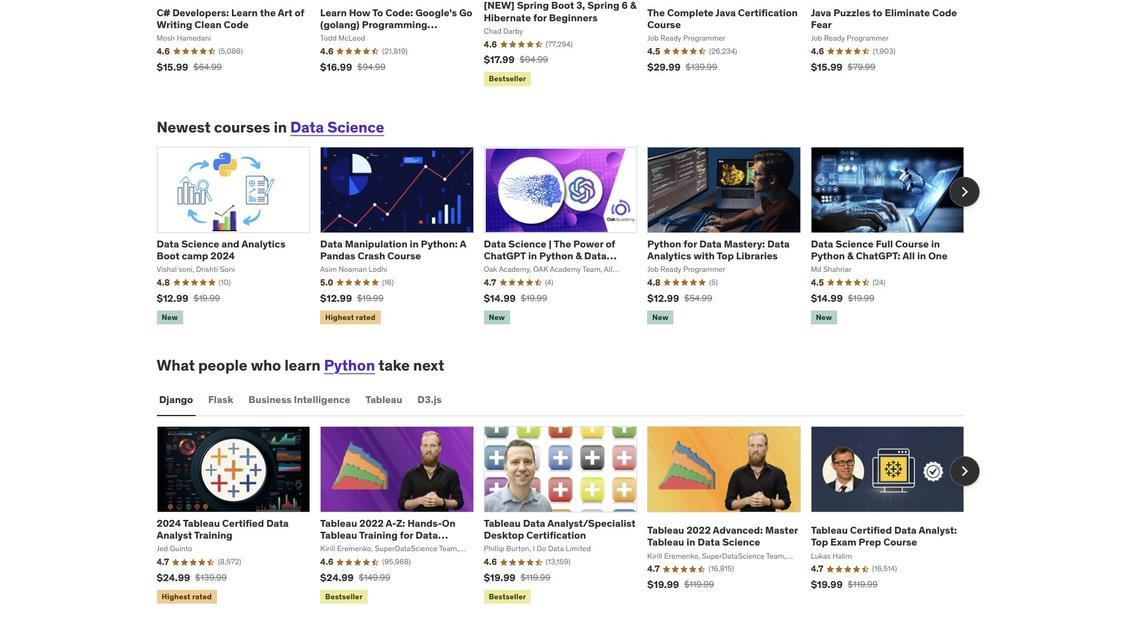 Task type: vqa. For each thing, say whether or not it's contained in the screenshot.
For within PYTHON FOR DATA MASTERY: DATA ANALYTICS WITH TOP LIBRARIES
yes



Task type: describe. For each thing, give the bounding box(es) containing it.
boot inside data science and analytics boot camp 2024
[[157, 250, 180, 262]]

libraries
[[737, 250, 778, 262]]

tableau inside button
[[366, 394, 403, 406]]

data inside tableau certified data analyst: top exam prep course
[[895, 524, 917, 537]]

analyst/specialist
[[548, 517, 636, 530]]

tableau certified data analyst: top exam prep course link
[[811, 524, 958, 549]]

hibernate
[[484, 11, 531, 24]]

python for data mastery: data analytics with top libraries
[[648, 238, 790, 262]]

advanced:
[[713, 524, 763, 537]]

2 spring from the left
[[588, 0, 620, 12]]

(golang)
[[320, 18, 360, 31]]

business
[[249, 394, 292, 406]]

python inside data science full course in python & chatgpt: all in one
[[811, 250, 846, 262]]

analytics inside data science and analytics boot camp 2024
[[242, 238, 286, 250]]

certification inside the complete java certification course
[[739, 6, 798, 19]]

course inside data science full course in python & chatgpt: all in one
[[896, 238, 930, 250]]

code inside java puzzles to eliminate code fear
[[933, 6, 958, 19]]

desktop
[[484, 529, 525, 542]]

c# developers: learn the art of writing clean code
[[157, 6, 304, 31]]

the complete java certification course
[[648, 6, 798, 31]]

tableau 2022 a-z: hands-on tableau training for data science
[[320, 517, 456, 554]]

full
[[876, 238, 894, 250]]

java puzzles to eliminate code fear
[[811, 6, 958, 31]]

chatgpt:
[[856, 250, 901, 262]]

d3.js
[[418, 394, 442, 406]]

to
[[873, 6, 883, 19]]

django button
[[157, 385, 196, 415]]

data science and analytics boot camp 2024
[[157, 238, 286, 262]]

mastery:
[[724, 238, 766, 250]]

for for [new] spring boot 3, spring 6 & hibernate for beginners
[[534, 11, 547, 24]]

data science | the power of chatgpt in python & data science
[[484, 238, 616, 274]]

c# developers: learn the art of writing clean code link
[[157, 6, 304, 31]]

pandas
[[320, 250, 356, 262]]

fear
[[811, 18, 832, 31]]

python:
[[421, 238, 458, 250]]

a
[[460, 238, 467, 250]]

for for tableau 2022 a-z: hands-on tableau training for data science
[[400, 529, 414, 542]]

science inside tableau 2022 a-z: hands-on tableau training for data science
[[320, 541, 359, 554]]

tableau inside tableau data analyst/specialist desktop certification
[[484, 517, 521, 530]]

tableau certified data analyst: top exam prep course
[[811, 524, 958, 549]]

tableau 2022 advanced: master tableau in data science link
[[648, 524, 799, 549]]

python inside 'data science | the power of chatgpt in python & data science'
[[540, 250, 574, 262]]

hands-
[[408, 517, 442, 530]]

data inside data science full course in python & chatgpt: all in one
[[811, 238, 834, 250]]

carousel element for python
[[157, 427, 980, 607]]

java inside java puzzles to eliminate code fear
[[811, 6, 832, 19]]

data inside 2024 tableau certified data analyst training
[[266, 517, 289, 530]]

2024 inside data science and analytics boot camp 2024
[[211, 250, 235, 262]]

java puzzles to eliminate code fear link
[[811, 6, 958, 31]]

certified inside 2024 tableau certified data analyst training
[[222, 517, 264, 530]]

in inside tableau 2022 advanced: master tableau in data science
[[687, 536, 696, 549]]

next image for python
[[955, 462, 975, 482]]

data manipulation in python: a pandas crash course
[[320, 238, 467, 262]]

people
[[198, 356, 248, 375]]

course inside tableau certified data analyst: top exam prep course
[[884, 536, 918, 549]]

eliminate
[[885, 6, 931, 19]]

newest courses in data science
[[157, 117, 385, 137]]

for inside python for data mastery: data analytics with top libraries
[[684, 238, 698, 250]]

writing
[[157, 18, 192, 31]]

courses
[[214, 117, 270, 137]]

puzzles
[[834, 6, 871, 19]]

on
[[442, 517, 456, 530]]

go
[[460, 6, 473, 19]]

analyst
[[157, 529, 192, 542]]

with
[[694, 250, 715, 262]]

2024 tableau certified data analyst training
[[157, 517, 289, 542]]

how
[[349, 6, 371, 19]]

top inside tableau certified data analyst: top exam prep course
[[811, 536, 829, 549]]

[new] spring boot 3, spring 6 & hibernate for beginners link
[[484, 0, 637, 24]]

camp
[[182, 250, 208, 262]]

code inside c# developers: learn the art of writing clean code
[[224, 18, 249, 31]]

programming
[[362, 18, 428, 31]]

the inside the complete java certification course
[[648, 6, 665, 19]]

tableau 2022 a-z: hands-on tableau training for data science link
[[320, 517, 456, 554]]

certification inside tableau data analyst/specialist desktop certification
[[527, 529, 587, 542]]

2022 for data
[[687, 524, 711, 537]]

tableau inside 2024 tableau certified data analyst training
[[183, 517, 220, 530]]

django
[[159, 394, 193, 406]]

business intelligence
[[249, 394, 351, 406]]

analytics inside python for data mastery: data analytics with top libraries
[[648, 250, 692, 262]]

& for [new] spring boot 3, spring 6 & hibernate for beginners
[[631, 0, 637, 12]]

google's
[[416, 6, 457, 19]]

learn how to code: google's go (golang) programming language link
[[320, 6, 473, 43]]

newest
[[157, 117, 211, 137]]

learn how to code: google's go (golang) programming language
[[320, 6, 473, 43]]

tableau inside tableau certified data analyst: top exam prep course
[[811, 524, 848, 537]]

developers:
[[172, 6, 229, 19]]

1 spring from the left
[[517, 0, 549, 12]]

c#
[[157, 6, 170, 19]]



Task type: locate. For each thing, give the bounding box(es) containing it.
who
[[251, 356, 281, 375]]

1 carousel element from the top
[[157, 147, 980, 327]]

for left "mastery:"
[[684, 238, 698, 250]]

1 vertical spatial boot
[[157, 250, 180, 262]]

the
[[260, 6, 276, 19]]

1 horizontal spatial 2024
[[211, 250, 235, 262]]

2 java from the left
[[811, 6, 832, 19]]

1 horizontal spatial top
[[811, 536, 829, 549]]

& inside [new] spring boot 3, spring 6 & hibernate for beginners
[[631, 0, 637, 12]]

analyst:
[[919, 524, 958, 537]]

art
[[278, 6, 293, 19]]

1 horizontal spatial analytics
[[648, 250, 692, 262]]

2022
[[360, 517, 384, 530], [687, 524, 711, 537]]

|
[[549, 238, 552, 250]]

data manipulation in python: a pandas crash course link
[[320, 238, 467, 262]]

to
[[373, 6, 384, 19]]

1 vertical spatial carousel element
[[157, 427, 980, 607]]

for inside tableau 2022 a-z: hands-on tableau training for data science
[[400, 529, 414, 542]]

z:
[[397, 517, 406, 530]]

code right clean
[[224, 18, 249, 31]]

d3.js button
[[415, 385, 445, 415]]

1 horizontal spatial boot
[[552, 0, 574, 12]]

top right with
[[717, 250, 734, 262]]

top left the exam
[[811, 536, 829, 549]]

power
[[574, 238, 604, 250]]

0 horizontal spatial learn
[[231, 6, 258, 19]]

flask button
[[206, 385, 236, 415]]

6
[[622, 0, 628, 12]]

manipulation
[[345, 238, 408, 250]]

code
[[933, 6, 958, 19], [224, 18, 249, 31]]

2 horizontal spatial for
[[684, 238, 698, 250]]

1 horizontal spatial certified
[[851, 524, 893, 537]]

0 horizontal spatial 2024
[[157, 517, 181, 530]]

python for data mastery: data analytics with top libraries link
[[648, 238, 790, 262]]

0 horizontal spatial certified
[[222, 517, 264, 530]]

prep
[[859, 536, 882, 549]]

0 horizontal spatial java
[[716, 6, 736, 19]]

1 horizontal spatial code
[[933, 6, 958, 19]]

2022 inside tableau 2022 a-z: hands-on tableau training for data science
[[360, 517, 384, 530]]

1 vertical spatial top
[[811, 536, 829, 549]]

boot inside [new] spring boot 3, spring 6 & hibernate for beginners
[[552, 0, 574, 12]]

java
[[716, 6, 736, 19], [811, 6, 832, 19]]

2022 for tableau
[[360, 517, 384, 530]]

of for data science | the power of chatgpt in python & data science
[[606, 238, 616, 250]]

1 learn from the left
[[231, 6, 258, 19]]

crash
[[358, 250, 385, 262]]

learn inside 'learn how to code: google's go (golang) programming language'
[[320, 6, 347, 19]]

for right a-
[[400, 529, 414, 542]]

java left puzzles
[[811, 6, 832, 19]]

python up intelligence
[[324, 356, 375, 375]]

a-
[[386, 517, 397, 530]]

1 vertical spatial certification
[[527, 529, 587, 542]]

0 horizontal spatial spring
[[517, 0, 549, 12]]

course inside the data manipulation in python: a pandas crash course
[[388, 250, 421, 262]]

all
[[903, 250, 916, 262]]

certified
[[222, 517, 264, 530], [851, 524, 893, 537]]

java right complete
[[716, 6, 736, 19]]

data inside tableau 2022 advanced: master tableau in data science
[[698, 536, 721, 549]]

1 vertical spatial the
[[554, 238, 572, 250]]

& left chatgpt:
[[848, 250, 854, 262]]

0 vertical spatial boot
[[552, 0, 574, 12]]

0 horizontal spatial certification
[[527, 529, 587, 542]]

2 vertical spatial for
[[400, 529, 414, 542]]

and
[[222, 238, 240, 250]]

& right |
[[576, 250, 582, 262]]

data science link
[[291, 117, 385, 137]]

1 vertical spatial 2024
[[157, 517, 181, 530]]

in
[[274, 117, 287, 137], [410, 238, 419, 250], [932, 238, 941, 250], [529, 250, 537, 262], [918, 250, 927, 262], [687, 536, 696, 549]]

0 horizontal spatial analytics
[[242, 238, 286, 250]]

next image
[[955, 182, 975, 202], [955, 462, 975, 482]]

1 horizontal spatial training
[[359, 529, 398, 542]]

& for data science full course in python & chatgpt: all in one
[[848, 250, 854, 262]]

0 horizontal spatial top
[[717, 250, 734, 262]]

tableau button
[[363, 385, 405, 415]]

one
[[929, 250, 948, 262]]

1 horizontal spatial the
[[648, 6, 665, 19]]

2022 left a-
[[360, 517, 384, 530]]

2 training from the left
[[359, 529, 398, 542]]

the right 6
[[648, 6, 665, 19]]

chatgpt
[[484, 250, 526, 262]]

the inside 'data science | the power of chatgpt in python & data science'
[[554, 238, 572, 250]]

tableau data analyst/specialist desktop certification link
[[484, 517, 636, 542]]

python left the power
[[540, 250, 574, 262]]

of for c# developers: learn the art of writing clean code
[[295, 6, 304, 19]]

1 horizontal spatial java
[[811, 6, 832, 19]]

& inside 'data science | the power of chatgpt in python & data science'
[[576, 250, 582, 262]]

1 vertical spatial of
[[606, 238, 616, 250]]

0 horizontal spatial training
[[194, 529, 233, 542]]

what
[[157, 356, 195, 375]]

data inside tableau data analyst/specialist desktop certification
[[523, 517, 546, 530]]

boot
[[552, 0, 574, 12], [157, 250, 180, 262]]

the complete java certification course link
[[648, 6, 798, 31]]

2022 inside tableau 2022 advanced: master tableau in data science
[[687, 524, 711, 537]]

1 horizontal spatial &
[[631, 0, 637, 12]]

python inside python for data mastery: data analytics with top libraries
[[648, 238, 682, 250]]

code right eliminate
[[933, 6, 958, 19]]

certification right desktop
[[527, 529, 587, 542]]

certified inside tableau certified data analyst: top exam prep course
[[851, 524, 893, 537]]

1 horizontal spatial spring
[[588, 0, 620, 12]]

the
[[648, 6, 665, 19], [554, 238, 572, 250]]

spring left 6
[[588, 0, 620, 12]]

data science full course in python & chatgpt: all in one
[[811, 238, 948, 262]]

next
[[413, 356, 445, 375]]

in inside 'data science | the power of chatgpt in python & data science'
[[529, 250, 537, 262]]

[new]
[[484, 0, 515, 12]]

language
[[320, 30, 367, 43]]

0 horizontal spatial 2022
[[360, 517, 384, 530]]

learn inside c# developers: learn the art of writing clean code
[[231, 6, 258, 19]]

data inside the data manipulation in python: a pandas crash course
[[320, 238, 343, 250]]

0 vertical spatial next image
[[955, 182, 975, 202]]

data inside tableau 2022 a-z: hands-on tableau training for data science
[[416, 529, 438, 542]]

certification left fear
[[739, 6, 798, 19]]

python left with
[[648, 238, 682, 250]]

master
[[766, 524, 799, 537]]

take
[[379, 356, 410, 375]]

python
[[648, 238, 682, 250], [540, 250, 574, 262], [811, 250, 846, 262], [324, 356, 375, 375]]

0 vertical spatial 2024
[[211, 250, 235, 262]]

analytics left with
[[648, 250, 692, 262]]

training inside tableau 2022 a-z: hands-on tableau training for data science
[[359, 529, 398, 542]]

python left chatgpt:
[[811, 250, 846, 262]]

3,
[[577, 0, 586, 12]]

1 horizontal spatial certification
[[739, 6, 798, 19]]

1 horizontal spatial for
[[534, 11, 547, 24]]

in inside the data manipulation in python: a pandas crash course
[[410, 238, 419, 250]]

2024 inside 2024 tableau certified data analyst training
[[157, 517, 181, 530]]

what people who learn python take next
[[157, 356, 445, 375]]

of inside c# developers: learn the art of writing clean code
[[295, 6, 304, 19]]

business intelligence button
[[246, 385, 353, 415]]

science inside tableau 2022 advanced: master tableau in data science
[[723, 536, 761, 549]]

0 horizontal spatial for
[[400, 529, 414, 542]]

learn
[[231, 6, 258, 19], [320, 6, 347, 19]]

data science and analytics boot camp 2024 link
[[157, 238, 286, 262]]

the right |
[[554, 238, 572, 250]]

0 vertical spatial the
[[648, 6, 665, 19]]

2022 left advanced:
[[687, 524, 711, 537]]

code:
[[386, 6, 413, 19]]

science
[[327, 117, 385, 137], [181, 238, 219, 250], [509, 238, 547, 250], [836, 238, 874, 250], [484, 262, 522, 274], [723, 536, 761, 549], [320, 541, 359, 554]]

1 horizontal spatial learn
[[320, 6, 347, 19]]

science inside data science and analytics boot camp 2024
[[181, 238, 219, 250]]

java inside the complete java certification course
[[716, 6, 736, 19]]

0 vertical spatial of
[[295, 6, 304, 19]]

spring right [new]
[[517, 0, 549, 12]]

1 horizontal spatial of
[[606, 238, 616, 250]]

0 horizontal spatial of
[[295, 6, 304, 19]]

carousel element
[[157, 147, 980, 327], [157, 427, 980, 607]]

exam
[[831, 536, 857, 549]]

0 vertical spatial certification
[[739, 6, 798, 19]]

for right hibernate
[[534, 11, 547, 24]]

data science full course in python & chatgpt: all in one link
[[811, 238, 948, 262]]

0 vertical spatial top
[[717, 250, 734, 262]]

0 vertical spatial for
[[534, 11, 547, 24]]

0 horizontal spatial boot
[[157, 250, 180, 262]]

tableau data analyst/specialist desktop certification
[[484, 517, 636, 542]]

data inside data science and analytics boot camp 2024
[[157, 238, 179, 250]]

2 learn from the left
[[320, 6, 347, 19]]

learn up 'language'
[[320, 6, 347, 19]]

& right 6
[[631, 0, 637, 12]]

1 java from the left
[[716, 6, 736, 19]]

[new] spring boot 3, spring 6 & hibernate for beginners
[[484, 0, 637, 24]]

0 vertical spatial carousel element
[[157, 147, 980, 327]]

boot left camp
[[157, 250, 180, 262]]

1 vertical spatial next image
[[955, 462, 975, 482]]

1 next image from the top
[[955, 182, 975, 202]]

beginners
[[549, 11, 598, 24]]

of right the power
[[606, 238, 616, 250]]

2024 tableau certified data analyst training link
[[157, 517, 289, 542]]

training right analyst on the left of the page
[[194, 529, 233, 542]]

& inside data science full course in python & chatgpt: all in one
[[848, 250, 854, 262]]

for inside [new] spring boot 3, spring 6 & hibernate for beginners
[[534, 11, 547, 24]]

2024
[[211, 250, 235, 262], [157, 517, 181, 530]]

of inside 'data science | the power of chatgpt in python & data science'
[[606, 238, 616, 250]]

1 vertical spatial for
[[684, 238, 698, 250]]

flask
[[208, 394, 234, 406]]

course inside the complete java certification course
[[648, 18, 682, 31]]

clean
[[195, 18, 222, 31]]

intelligence
[[294, 394, 351, 406]]

certification
[[739, 6, 798, 19], [527, 529, 587, 542]]

learn left the
[[231, 6, 258, 19]]

science inside data science full course in python & chatgpt: all in one
[[836, 238, 874, 250]]

analytics right and
[[242, 238, 286, 250]]

boot left "3,"
[[552, 0, 574, 12]]

carousel element containing data science and analytics boot camp 2024
[[157, 147, 980, 327]]

of right art
[[295, 6, 304, 19]]

carousel element containing 2024 tableau certified data analyst training
[[157, 427, 980, 607]]

tableau 2022 advanced: master tableau in data science
[[648, 524, 799, 549]]

complete
[[668, 6, 714, 19]]

0 horizontal spatial the
[[554, 238, 572, 250]]

data science | the power of chatgpt in python & data science link
[[484, 238, 617, 274]]

2 next image from the top
[[955, 462, 975, 482]]

carousel element for learn how to code: google's go (golang) programming language
[[157, 147, 980, 327]]

next image for learn how to code: google's go (golang) programming language
[[955, 182, 975, 202]]

spring
[[517, 0, 549, 12], [588, 0, 620, 12]]

0 horizontal spatial &
[[576, 250, 582, 262]]

analytics
[[242, 238, 286, 250], [648, 250, 692, 262]]

training left hands-
[[359, 529, 398, 542]]

python link
[[324, 356, 375, 375]]

1 horizontal spatial 2022
[[687, 524, 711, 537]]

2 carousel element from the top
[[157, 427, 980, 607]]

training inside 2024 tableau certified data analyst training
[[194, 529, 233, 542]]

1 training from the left
[[194, 529, 233, 542]]

for
[[534, 11, 547, 24], [684, 238, 698, 250], [400, 529, 414, 542]]

top inside python for data mastery: data analytics with top libraries
[[717, 250, 734, 262]]

&
[[631, 0, 637, 12], [576, 250, 582, 262], [848, 250, 854, 262]]

2 horizontal spatial &
[[848, 250, 854, 262]]

0 horizontal spatial code
[[224, 18, 249, 31]]



